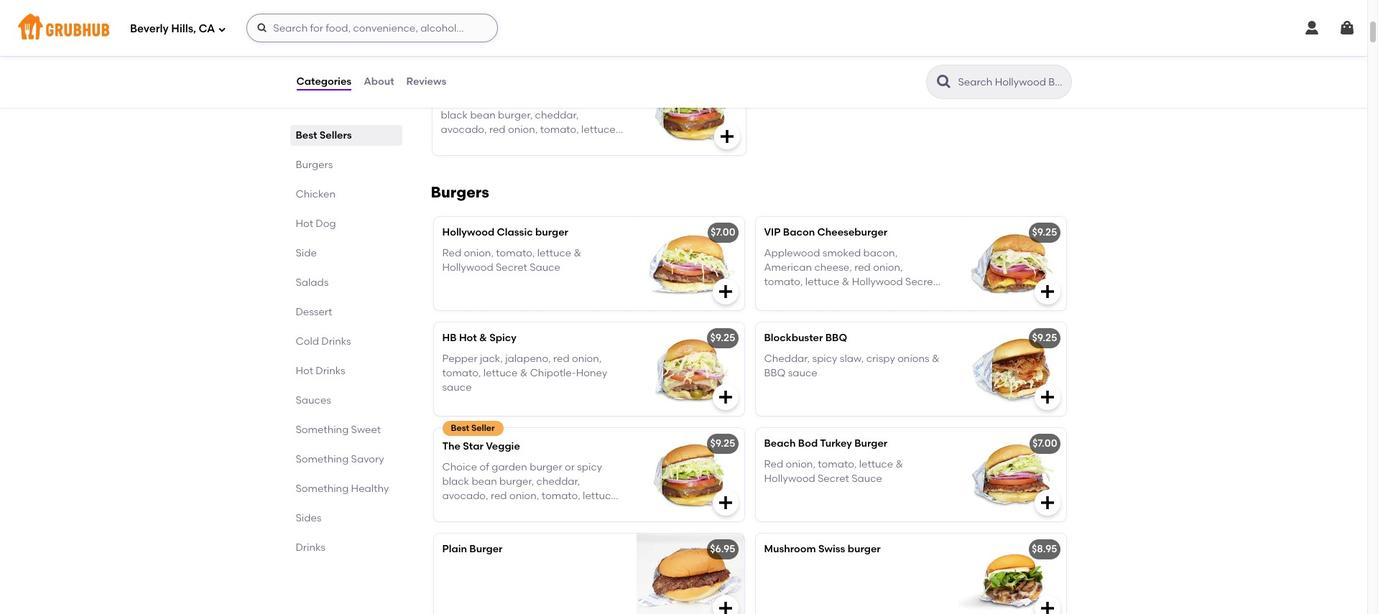 Task type: locate. For each thing, give the bounding box(es) containing it.
svg image for $7.00
[[717, 495, 734, 512]]

red onion, tomato, lettuce & hollywood secret sauce
[[442, 247, 582, 274], [764, 458, 904, 485]]

1 horizontal spatial red
[[764, 458, 783, 470]]

best
[[431, 18, 464, 36], [296, 129, 317, 142], [451, 424, 469, 434]]

drinks for hot drinks
[[316, 365, 345, 377]]

about button
[[363, 56, 395, 108]]

0 vertical spatial of
[[478, 95, 488, 107]]

spicy
[[490, 332, 517, 344]]

spicy inside cheddar, spicy slaw, crispy onions  & bbq sauce
[[812, 353, 838, 365]]

ordered
[[457, 38, 496, 50]]

hollywood classic burger
[[442, 227, 568, 239]]

0 horizontal spatial bbq
[[764, 367, 786, 379]]

2 vertical spatial best
[[451, 424, 469, 434]]

1 vertical spatial spicy
[[812, 353, 838, 365]]

0 vertical spatial or
[[563, 95, 573, 107]]

hollywood
[[451, 138, 502, 151], [442, 227, 495, 239], [442, 262, 493, 274], [852, 276, 903, 288], [764, 473, 815, 485], [452, 505, 503, 517]]

0 vertical spatial drinks
[[321, 336, 351, 348]]

garden down on
[[490, 95, 526, 107]]

1 vertical spatial bbq
[[764, 367, 786, 379]]

choice down best seller
[[442, 461, 477, 473]]

hot drinks tab
[[296, 364, 396, 379]]

reviews button
[[406, 56, 447, 108]]

choice down reviews in the top of the page
[[441, 95, 476, 107]]

something inside 'tab'
[[296, 483, 349, 495]]

0 vertical spatial red onion, tomato, lettuce & hollywood secret sauce
[[442, 247, 582, 274]]

best inside tab
[[296, 129, 317, 142]]

garden down seller
[[492, 461, 527, 473]]

bean down ordered
[[470, 109, 496, 121]]

0 vertical spatial best
[[431, 18, 464, 36]]

sellers for best sellers most ordered on grubhub
[[468, 18, 518, 36]]

hollywood inside the applewood smoked bacon, american cheese, red onion, tomato, lettuce & hollywood secret sauce
[[852, 276, 903, 288]]

something for something savory
[[296, 453, 349, 466]]

hot left dog at the left top of page
[[296, 218, 313, 230]]

0 vertical spatial hot
[[296, 218, 313, 230]]

1 vertical spatial the star veggie
[[442, 441, 520, 453]]

or
[[563, 95, 573, 107], [565, 461, 575, 473]]

something inside tab
[[296, 453, 349, 466]]

something down "something sweet"
[[296, 453, 349, 466]]

cold drinks tab
[[296, 334, 396, 349]]

plain
[[442, 544, 467, 556]]

1 horizontal spatial red onion, tomato, lettuce & hollywood secret sauce
[[764, 458, 904, 485]]

0 vertical spatial choice
[[441, 95, 476, 107]]

cheeseburger
[[818, 227, 888, 239]]

avocado, down "reviews" button
[[441, 124, 487, 136]]

black down best seller
[[442, 476, 469, 488]]

sauce inside the applewood smoked bacon, american cheese, red onion, tomato, lettuce & hollywood secret sauce
[[764, 291, 795, 303]]

veggie
[[485, 74, 519, 86], [486, 441, 520, 453]]

tomato,
[[540, 124, 579, 136], [496, 247, 535, 259], [764, 276, 803, 288], [442, 367, 481, 379], [818, 458, 857, 470], [542, 490, 581, 503]]

of
[[478, 95, 488, 107], [480, 461, 489, 473]]

0 vertical spatial burger
[[855, 438, 888, 450]]

0 vertical spatial $7.00
[[711, 227, 736, 239]]

1 vertical spatial black
[[442, 476, 469, 488]]

1 vertical spatial red onion, tomato, lettuce & hollywood secret sauce
[[764, 458, 904, 485]]

$9.25 for pepper jack, jalapeno, red onion, tomato, lettuce & chipotle-honey sauce
[[710, 332, 736, 344]]

3 something from the top
[[296, 483, 349, 495]]

plain burger image
[[636, 534, 744, 614]]

crispy
[[867, 353, 895, 365]]

bbq up slaw,
[[826, 332, 847, 344]]

seller
[[471, 424, 495, 434]]

0 vertical spatial black
[[441, 109, 468, 121]]

svg image for beach bod turkey burger image
[[1039, 495, 1056, 512]]

categories button
[[296, 56, 352, 108]]

2 vertical spatial something
[[296, 483, 349, 495]]

1 vertical spatial burger
[[470, 544, 503, 556]]

0 vertical spatial the star veggie
[[441, 74, 519, 86]]

best up burgers tab at the left top of page
[[296, 129, 317, 142]]

veggie down seller
[[486, 441, 520, 453]]

svg image for top 'the star veggie' image
[[718, 128, 736, 145]]

Search for food, convenience, alcohol... search field
[[247, 14, 498, 42]]

1 vertical spatial sellers
[[320, 129, 352, 142]]

1 vertical spatial burger,
[[500, 476, 534, 488]]

red inside the applewood smoked bacon, american cheese, red onion, tomato, lettuce & hollywood secret sauce
[[855, 262, 871, 274]]

chipotle-
[[530, 367, 576, 379]]

0 vertical spatial burgers
[[296, 159, 333, 171]]

0 vertical spatial cheddar,
[[535, 109, 579, 121]]

mushroom swiss burger image
[[958, 534, 1066, 614]]

red
[[442, 247, 462, 259], [764, 458, 783, 470]]

0 horizontal spatial sauce
[[442, 382, 472, 394]]

star down ordered
[[462, 74, 482, 86]]

0 vertical spatial spicy
[[576, 95, 601, 107]]

burgers up the hollywood classic burger
[[431, 184, 489, 201]]

& inside pepper jack, jalapeno, red onion, tomato, lettuce & chipotle-honey sauce
[[520, 367, 528, 379]]

beach bod turkey burger image
[[958, 429, 1066, 522]]

the down most
[[441, 74, 459, 86]]

sweet
[[351, 424, 381, 436]]

0 vertical spatial star
[[462, 74, 482, 86]]

the star veggie
[[441, 74, 519, 86], [442, 441, 520, 453]]

$7.00 for hollywood classic burger
[[711, 227, 736, 239]]

veggie down on
[[485, 74, 519, 86]]

red onion, tomato, lettuce & hollywood secret sauce down turkey
[[764, 458, 904, 485]]

black down "reviews" button
[[441, 109, 468, 121]]

red down the hollywood classic burger
[[442, 247, 462, 259]]

ca
[[199, 22, 215, 35]]

best inside best sellers most ordered on grubhub
[[431, 18, 464, 36]]

0 vertical spatial veggie
[[485, 74, 519, 86]]

red
[[489, 124, 506, 136], [855, 262, 871, 274], [553, 353, 570, 365], [491, 490, 507, 503]]

the down best seller
[[442, 441, 461, 453]]

$7.00
[[711, 227, 736, 239], [1033, 438, 1058, 450]]

jack,
[[480, 353, 503, 365]]

burgers inside tab
[[296, 159, 333, 171]]

2 vertical spatial hot
[[296, 365, 313, 377]]

0 vertical spatial something
[[296, 424, 349, 436]]

0 vertical spatial sellers
[[468, 18, 518, 36]]

bbq inside cheddar, spicy slaw, crispy onions  & bbq sauce
[[764, 367, 786, 379]]

best seller
[[451, 424, 495, 434]]

sellers up on
[[468, 18, 518, 36]]

black
[[441, 109, 468, 121], [442, 476, 469, 488]]

something
[[296, 424, 349, 436], [296, 453, 349, 466], [296, 483, 349, 495]]

categories
[[296, 75, 352, 88]]

healthy
[[351, 483, 389, 495]]

0 horizontal spatial burgers
[[296, 159, 333, 171]]

1 vertical spatial sauce
[[442, 382, 472, 394]]

red down beach
[[764, 458, 783, 470]]

applewood
[[764, 247, 820, 259]]

svg image for $9.25
[[717, 283, 734, 301]]

burgers up chicken
[[296, 159, 333, 171]]

hot down cold
[[296, 365, 313, 377]]

1 vertical spatial best
[[296, 129, 317, 142]]

mushroom swiss burger
[[764, 544, 881, 556]]

0 vertical spatial bbq
[[826, 332, 847, 344]]

hot
[[296, 218, 313, 230], [459, 332, 477, 344], [296, 365, 313, 377]]

best for best seller
[[451, 424, 469, 434]]

something inside tab
[[296, 424, 349, 436]]

something up sides
[[296, 483, 349, 495]]

bbq
[[826, 332, 847, 344], [764, 367, 786, 379]]

0 horizontal spatial $7.00
[[711, 227, 736, 239]]

0 vertical spatial svg image
[[1339, 19, 1356, 37]]

smoked
[[823, 247, 861, 259]]

0 vertical spatial the
[[441, 74, 459, 86]]

burger right turkey
[[855, 438, 888, 450]]

sellers inside best sellers most ordered on grubhub
[[468, 18, 518, 36]]

0 vertical spatial choice of garden burger or spicy black bean burger, cheddar, avocado, red onion, tomato, lettuce & hollywood secret sauce
[[441, 95, 616, 151]]

drinks right cold
[[321, 336, 351, 348]]

1 vertical spatial burgers
[[431, 184, 489, 201]]

0 vertical spatial burger,
[[498, 109, 533, 121]]

0 vertical spatial red
[[442, 247, 462, 259]]

drinks down cold drinks
[[316, 365, 345, 377]]

0 horizontal spatial sellers
[[320, 129, 352, 142]]

svg image
[[1304, 19, 1321, 37], [257, 22, 268, 34], [218, 25, 227, 33], [718, 128, 736, 145], [1039, 283, 1056, 301], [717, 389, 734, 406], [1039, 389, 1056, 406], [1039, 495, 1056, 512], [717, 600, 734, 614], [1039, 600, 1056, 614]]

0 horizontal spatial red onion, tomato, lettuce & hollywood secret sauce
[[442, 247, 582, 274]]

1 horizontal spatial bbq
[[826, 332, 847, 344]]

beach
[[764, 438, 796, 450]]

$6.95
[[710, 544, 736, 556]]

dessert
[[296, 306, 332, 318]]

bean down seller
[[472, 476, 497, 488]]

drinks
[[321, 336, 351, 348], [316, 365, 345, 377], [296, 542, 325, 554]]

1 vertical spatial drinks
[[316, 365, 345, 377]]

star
[[462, 74, 482, 86], [463, 441, 484, 453]]

slaw,
[[840, 353, 864, 365]]

bean
[[470, 109, 496, 121], [472, 476, 497, 488]]

best for best sellers
[[296, 129, 317, 142]]

red for hollywood
[[442, 247, 462, 259]]

red onion, tomato, lettuce & hollywood secret sauce for bod
[[764, 458, 904, 485]]

sauce down cheddar,
[[788, 367, 818, 379]]

burger,
[[498, 109, 533, 121], [500, 476, 534, 488]]

choice
[[441, 95, 476, 107], [442, 461, 477, 473]]

bbq down cheddar,
[[764, 367, 786, 379]]

sauce
[[538, 138, 569, 151], [530, 262, 561, 274], [764, 291, 795, 303], [852, 473, 883, 485], [540, 505, 571, 517]]

the
[[441, 74, 459, 86], [442, 441, 461, 453]]

1 vertical spatial of
[[480, 461, 489, 473]]

Search Hollywood Burger  search field
[[957, 75, 1067, 89]]

burger right plain on the left bottom
[[470, 544, 503, 556]]

garden
[[490, 95, 526, 107], [492, 461, 527, 473]]

sauce
[[788, 367, 818, 379], [442, 382, 472, 394]]

cheddar,
[[535, 109, 579, 121], [537, 476, 580, 488]]

the star veggie image
[[638, 62, 746, 155], [636, 429, 744, 522]]

best sellers
[[296, 129, 352, 142]]

pepper jack, jalapeno, red onion, tomato, lettuce & chipotle-honey sauce
[[442, 353, 608, 394]]

of down seller
[[480, 461, 489, 473]]

1 vertical spatial bean
[[472, 476, 497, 488]]

hot right hb
[[459, 332, 477, 344]]

1 vertical spatial svg image
[[717, 283, 734, 301]]

svg image
[[1339, 19, 1356, 37], [717, 283, 734, 301], [717, 495, 734, 512]]

&
[[441, 138, 448, 151], [574, 247, 582, 259], [842, 276, 850, 288], [479, 332, 487, 344], [932, 353, 940, 365], [520, 367, 528, 379], [896, 458, 904, 470], [442, 505, 450, 517]]

onions
[[898, 353, 930, 365]]

best up most
[[431, 18, 464, 36]]

side
[[296, 247, 317, 259]]

onion, inside the applewood smoked bacon, american cheese, red onion, tomato, lettuce & hollywood secret sauce
[[873, 262, 903, 274]]

of down ordered
[[478, 95, 488, 107]]

0 horizontal spatial red
[[442, 247, 462, 259]]

2 something from the top
[[296, 453, 349, 466]]

1 vertical spatial $7.00
[[1033, 438, 1058, 450]]

burger
[[528, 95, 561, 107], [535, 227, 568, 239], [530, 461, 562, 473], [848, 544, 881, 556]]

choice of garden burger or spicy black bean burger, cheddar, avocado, red onion, tomato, lettuce & hollywood secret sauce
[[441, 95, 616, 151], [442, 461, 617, 517]]

best sellers most ordered on grubhub
[[431, 18, 556, 50]]

spicy
[[576, 95, 601, 107], [812, 353, 838, 365], [577, 461, 602, 473]]

red for beach
[[764, 458, 783, 470]]

1 vertical spatial something
[[296, 453, 349, 466]]

1 horizontal spatial $7.00
[[1033, 438, 1058, 450]]

search icon image
[[935, 73, 953, 91]]

sauces
[[296, 395, 331, 407]]

0 vertical spatial the star veggie image
[[638, 62, 746, 155]]

chicken tab
[[296, 187, 396, 202]]

2 vertical spatial svg image
[[717, 495, 734, 512]]

$9.25 for applewood smoked bacon, american cheese, red onion, tomato, lettuce & hollywood secret sauce
[[1032, 227, 1058, 239]]

something sweet
[[296, 424, 381, 436]]

avocado, up plain burger
[[442, 490, 488, 503]]

1 horizontal spatial sellers
[[468, 18, 518, 36]]

onion,
[[508, 124, 538, 136], [464, 247, 494, 259], [873, 262, 903, 274], [572, 353, 602, 365], [786, 458, 816, 470], [509, 490, 539, 503]]

star down best seller
[[463, 441, 484, 453]]

swiss
[[819, 544, 845, 556]]

sellers up burgers tab at the left top of page
[[320, 129, 352, 142]]

lettuce inside the applewood smoked bacon, american cheese, red onion, tomato, lettuce & hollywood secret sauce
[[806, 276, 840, 288]]

something savory tab
[[296, 452, 396, 467]]

blockbuster
[[764, 332, 823, 344]]

avocado,
[[441, 124, 487, 136], [442, 490, 488, 503]]

red inside pepper jack, jalapeno, red onion, tomato, lettuce & chipotle-honey sauce
[[553, 353, 570, 365]]

1 horizontal spatial burger
[[855, 438, 888, 450]]

beach bod turkey burger
[[764, 438, 888, 450]]

1 horizontal spatial sauce
[[788, 367, 818, 379]]

the star veggie down seller
[[442, 441, 520, 453]]

1 vertical spatial avocado,
[[442, 490, 488, 503]]

& inside cheddar, spicy slaw, crispy onions  & bbq sauce
[[932, 353, 940, 365]]

1 vertical spatial or
[[565, 461, 575, 473]]

red onion, tomato, lettuce & hollywood secret sauce down classic
[[442, 247, 582, 274]]

1 something from the top
[[296, 424, 349, 436]]

something down sauces
[[296, 424, 349, 436]]

sellers inside tab
[[320, 129, 352, 142]]

burgers
[[296, 159, 333, 171], [431, 184, 489, 201]]

secret
[[504, 138, 536, 151], [496, 262, 527, 274], [906, 276, 937, 288], [818, 473, 849, 485], [506, 505, 537, 517]]

1 vertical spatial veggie
[[486, 441, 520, 453]]

savory
[[351, 453, 384, 466]]

drinks down sides
[[296, 542, 325, 554]]

sauce down pepper
[[442, 382, 472, 394]]

hb hot & spicy image
[[636, 323, 744, 416]]

svg image for plain burger image
[[717, 600, 734, 614]]

1 vertical spatial red
[[764, 458, 783, 470]]

svg image inside main navigation navigation
[[1339, 19, 1356, 37]]

the star veggie down ordered
[[441, 74, 519, 86]]

2 vertical spatial spicy
[[577, 461, 602, 473]]

0 vertical spatial sauce
[[788, 367, 818, 379]]

best left seller
[[451, 424, 469, 434]]

something for something sweet
[[296, 424, 349, 436]]



Task type: describe. For each thing, give the bounding box(es) containing it.
svg image for mushroom swiss burger image
[[1039, 600, 1056, 614]]

burgers tab
[[296, 157, 396, 172]]

red onion, tomato, lettuce & hollywood secret sauce for classic
[[442, 247, 582, 274]]

vip bacon cheeseburger
[[764, 227, 888, 239]]

hot for hot dog
[[296, 218, 313, 230]]

sauce inside cheddar, spicy slaw, crispy onions  & bbq sauce
[[788, 367, 818, 379]]

blockbuster bbq
[[764, 332, 847, 344]]

1 vertical spatial star
[[463, 441, 484, 453]]

1 vertical spatial choice
[[442, 461, 477, 473]]

best sellers tab
[[296, 128, 396, 143]]

drinks for cold drinks
[[321, 336, 351, 348]]

1 vertical spatial garden
[[492, 461, 527, 473]]

bacon
[[783, 227, 815, 239]]

sides
[[296, 512, 322, 525]]

honey
[[576, 367, 608, 379]]

$9.25 for cheddar, spicy slaw, crispy onions  & bbq sauce
[[1032, 332, 1058, 344]]

beverly hills, ca
[[130, 22, 215, 35]]

pepper
[[442, 353, 478, 365]]

classic
[[497, 227, 533, 239]]

0 vertical spatial avocado,
[[441, 124, 487, 136]]

sellers for best sellers
[[320, 129, 352, 142]]

svg image for vip bacon cheeseburger image
[[1039, 283, 1056, 301]]

tomato, inside the applewood smoked bacon, american cheese, red onion, tomato, lettuce & hollywood secret sauce
[[764, 276, 803, 288]]

cheddar, spicy slaw, crispy onions  & bbq sauce
[[764, 353, 940, 379]]

about
[[364, 75, 394, 88]]

hb
[[442, 332, 457, 344]]

1 horizontal spatial burgers
[[431, 184, 489, 201]]

& inside the applewood smoked bacon, american cheese, red onion, tomato, lettuce & hollywood secret sauce
[[842, 276, 850, 288]]

secret inside the applewood smoked bacon, american cheese, red onion, tomato, lettuce & hollywood secret sauce
[[906, 276, 937, 288]]

something sweet tab
[[296, 423, 396, 438]]

2 vertical spatial drinks
[[296, 542, 325, 554]]

hollywood classic burger image
[[636, 217, 744, 311]]

bod
[[798, 438, 818, 450]]

1 vertical spatial cheddar,
[[537, 476, 580, 488]]

side tab
[[296, 246, 396, 261]]

something savory
[[296, 453, 384, 466]]

sauce inside pepper jack, jalapeno, red onion, tomato, lettuce & chipotle-honey sauce
[[442, 382, 472, 394]]

$7.00 for beach bod turkey burger
[[1033, 438, 1058, 450]]

1 vertical spatial the star veggie image
[[636, 429, 744, 522]]

dog
[[316, 218, 336, 230]]

dessert tab
[[296, 305, 396, 320]]

salads
[[296, 277, 329, 289]]

something healthy
[[296, 483, 389, 495]]

hot dog tab
[[296, 216, 396, 231]]

main navigation navigation
[[0, 0, 1368, 56]]

salads tab
[[296, 275, 396, 290]]

drinks tab
[[296, 540, 396, 556]]

mushroom
[[764, 544, 816, 556]]

cold
[[296, 336, 319, 348]]

1 vertical spatial choice of garden burger or spicy black bean burger, cheddar, avocado, red onion, tomato, lettuce & hollywood secret sauce
[[442, 461, 617, 517]]

svg image for hb hot & spicy image
[[717, 389, 734, 406]]

vip
[[764, 227, 781, 239]]

hb hot & spicy
[[442, 332, 517, 344]]

cheddar,
[[764, 353, 810, 365]]

applewood smoked bacon, american cheese, red onion, tomato, lettuce & hollywood secret sauce
[[764, 247, 937, 303]]

1 vertical spatial the
[[442, 441, 461, 453]]

blockbuster bbq image
[[958, 323, 1066, 416]]

reviews
[[406, 75, 447, 88]]

lettuce inside pepper jack, jalapeno, red onion, tomato, lettuce & chipotle-honey sauce
[[484, 367, 518, 379]]

chicken
[[296, 188, 336, 201]]

plain burger
[[442, 544, 503, 556]]

1 vertical spatial hot
[[459, 332, 477, 344]]

something healthy tab
[[296, 482, 396, 497]]

turkey
[[820, 438, 852, 450]]

0 vertical spatial bean
[[470, 109, 496, 121]]

0 vertical spatial garden
[[490, 95, 526, 107]]

hills,
[[171, 22, 196, 35]]

sides tab
[[296, 511, 396, 526]]

bacon,
[[864, 247, 898, 259]]

tomato, inside pepper jack, jalapeno, red onion, tomato, lettuce & chipotle-honey sauce
[[442, 367, 481, 379]]

0 horizontal spatial burger
[[470, 544, 503, 556]]

$8.95
[[1032, 544, 1058, 556]]

most
[[431, 38, 454, 50]]

vip bacon cheeseburger image
[[958, 217, 1066, 311]]

grubhub
[[513, 38, 556, 50]]

svg image for blockbuster bbq image
[[1039, 389, 1056, 406]]

cheese,
[[815, 262, 852, 274]]

onion, inside pepper jack, jalapeno, red onion, tomato, lettuce & chipotle-honey sauce
[[572, 353, 602, 365]]

sauces tab
[[296, 393, 396, 408]]

american
[[764, 262, 812, 274]]

best for best sellers most ordered on grubhub
[[431, 18, 464, 36]]

on
[[498, 38, 510, 50]]

jalapeno,
[[505, 353, 551, 365]]

hot dog
[[296, 218, 336, 230]]

cold drinks
[[296, 336, 351, 348]]

something for something healthy
[[296, 483, 349, 495]]

hot drinks
[[296, 365, 345, 377]]

beverly
[[130, 22, 169, 35]]

hot for hot drinks
[[296, 365, 313, 377]]



Task type: vqa. For each thing, say whether or not it's contained in the screenshot.
the topmost Sellers
yes



